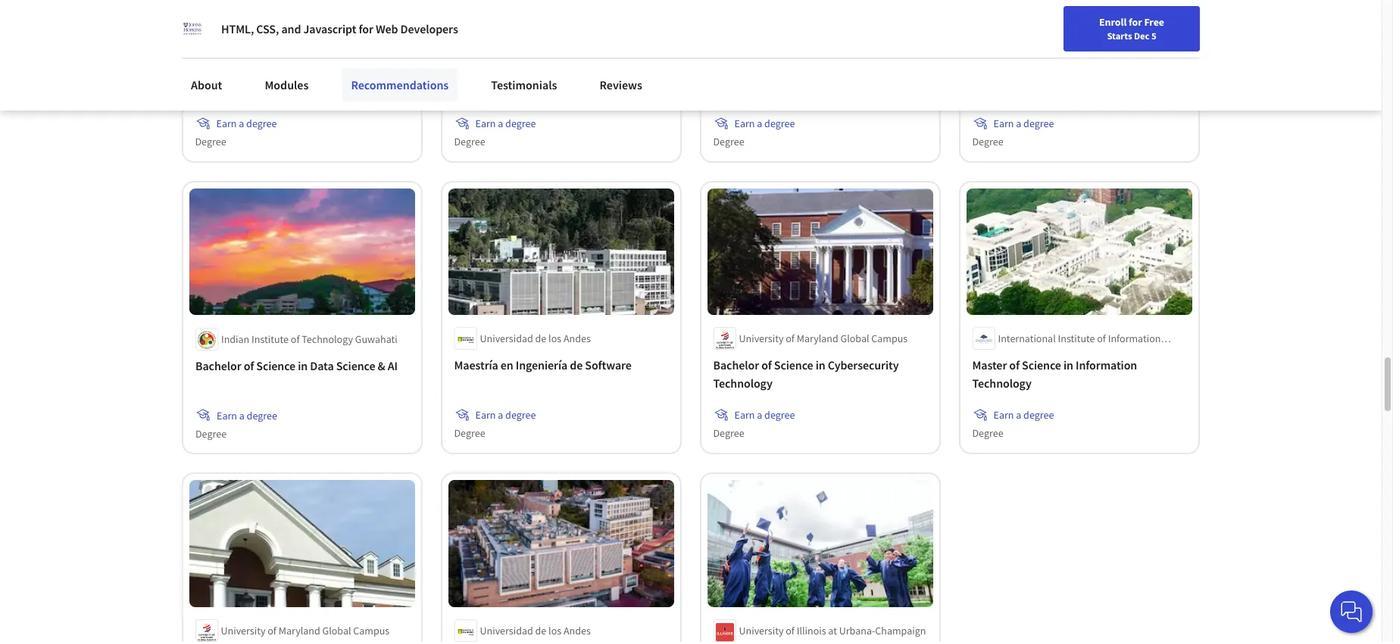 Task type: describe. For each thing, give the bounding box(es) containing it.
1 vertical spatial andes
[[564, 332, 591, 346]]

degree for master of science in software engineering
[[455, 135, 486, 148]]

reviews
[[600, 77, 643, 92]]

and
[[281, 21, 301, 36]]

1 horizontal spatial university of maryland global campus
[[740, 332, 909, 346]]

a for bachelor of science in data science & ai
[[239, 409, 245, 422]]

engineering
[[455, 84, 517, 99]]

enroll for free starts dec 5
[[1100, 15, 1165, 42]]

bachelor of science in cybersecurity technology
[[714, 358, 900, 391]]

0 vertical spatial andes
[[1083, 40, 1110, 54]]

testimonials
[[491, 77, 557, 92]]

enroll
[[1100, 15, 1127, 29]]

earn for master of science in computer science
[[217, 116, 237, 130]]

master of science in software engineering link
[[455, 64, 668, 100]]

master of science in information technology
[[973, 358, 1138, 391]]

science down web
[[353, 66, 392, 81]]

science for master of science in information technology
[[1023, 358, 1062, 373]]

html,
[[221, 21, 254, 36]]

0 horizontal spatial campus
[[354, 624, 390, 638]]

institute for data
[[252, 332, 289, 346]]

earn for maestría en ingeniería de software
[[476, 409, 496, 422]]

cybersecurity
[[829, 358, 900, 373]]

a for bachelor of science in cybersecurity technology
[[758, 409, 763, 422]]

0 vertical spatial global
[[841, 332, 870, 346]]

modules link
[[256, 68, 318, 102]]

in for information
[[1064, 358, 1074, 373]]

degree for master of science in computer science
[[247, 116, 277, 130]]

earn for bachelor of science in data science & ai
[[217, 409, 237, 422]]

ingeniería
[[516, 358, 568, 373]]

earn a degree for master of science in computer science
[[217, 116, 277, 130]]

modules
[[265, 77, 309, 92]]

1 horizontal spatial campus
[[872, 332, 909, 346]]

technology,
[[999, 347, 1053, 361]]

web
[[376, 21, 398, 36]]

information inside master of science in information technology
[[1077, 358, 1138, 373]]

0 horizontal spatial technology
[[302, 332, 353, 346]]

hyderabad
[[1055, 347, 1103, 361]]

of inside master of science in information technology
[[1010, 358, 1020, 373]]

earn for bachelor of science in cybersecurity technology
[[735, 409, 756, 422]]

show notifications image
[[1178, 19, 1196, 37]]

institute for information
[[1059, 332, 1096, 346]]

1 horizontal spatial maryland
[[797, 332, 839, 346]]

of inside master of science in software engineering
[[492, 66, 502, 81]]

2 vertical spatial los
[[549, 624, 562, 638]]

earn for master of science in information technology
[[994, 409, 1015, 422]]

degree for master of science in software engineering
[[506, 116, 536, 130]]

degree for master of science in information technology
[[973, 427, 1004, 441]]

technology for bachelor of science in cybersecurity technology
[[714, 376, 773, 391]]

at
[[829, 624, 838, 638]]

degree for bachelor of science in data science & ai
[[247, 409, 277, 422]]

master of science in software engineering
[[455, 66, 605, 99]]

reviews link
[[591, 68, 652, 102]]

master of science in computer science link
[[196, 64, 409, 82]]

degree for bachelor of science in cybersecurity technology
[[765, 409, 796, 422]]

recommendations
[[351, 77, 449, 92]]

0 vertical spatial universidad
[[999, 40, 1052, 54]]

earn a degree for bachelor of science in data science & ai
[[217, 409, 277, 422]]

indian
[[221, 332, 250, 346]]

degree for master of science in computer science
[[196, 135, 227, 148]]

in for data
[[298, 358, 308, 373]]

1 vertical spatial universidad
[[481, 332, 534, 346]]

about
[[191, 77, 222, 92]]

science for master of science in software engineering
[[504, 66, 544, 81]]

master for master of science in software engineering
[[455, 66, 489, 81]]

indian institute of technology guwahati
[[221, 332, 398, 346]]

de inside the maestría en ingeniería de software link
[[571, 358, 583, 373]]

2 vertical spatial universidad
[[481, 624, 534, 638]]

in for cybersecurity
[[816, 358, 826, 373]]

degree for maestría en ingeniería de software
[[455, 427, 486, 441]]



Task type: locate. For each thing, give the bounding box(es) containing it.
1 institute from the left
[[252, 332, 289, 346]]

data
[[310, 358, 334, 373]]

technology inside master of science in information technology
[[973, 376, 1032, 391]]

0 horizontal spatial for
[[359, 21, 373, 36]]

2 institute from the left
[[1059, 332, 1096, 346]]

for inside enroll for free starts dec 5
[[1129, 15, 1143, 29]]

los
[[1068, 40, 1080, 54], [549, 332, 562, 346], [549, 624, 562, 638]]

en
[[501, 358, 514, 373]]

&
[[378, 358, 386, 373]]

in inside master of science in information technology
[[1064, 358, 1074, 373]]

international institute of information technology, hyderabad
[[999, 332, 1162, 361]]

1 vertical spatial software
[[586, 358, 632, 373]]

guwahati
[[355, 332, 398, 346]]

dec
[[1135, 30, 1150, 42]]

science down css, at the top left of page
[[245, 66, 284, 81]]

university of illinois at urbana-champaign
[[740, 624, 927, 638]]

0 horizontal spatial global
[[323, 624, 352, 638]]

earn a degree for maestría en ingeniería de software
[[476, 409, 536, 422]]

earn for master of science in software engineering
[[476, 116, 496, 130]]

0 vertical spatial los
[[1068, 40, 1080, 54]]

1 horizontal spatial master
[[455, 66, 489, 81]]

computer
[[299, 66, 351, 81]]

0 vertical spatial university of maryland global campus
[[740, 332, 909, 346]]

global
[[841, 332, 870, 346], [323, 624, 352, 638]]

international
[[999, 332, 1057, 346]]

a for master of science in information technology
[[1017, 409, 1022, 422]]

science left '&'
[[336, 358, 376, 373]]

about link
[[182, 68, 231, 102]]

software for master of science in software engineering
[[558, 66, 605, 81]]

2 vertical spatial universidad de los andes
[[481, 624, 591, 638]]

institute
[[252, 332, 289, 346], [1059, 332, 1096, 346]]

0 vertical spatial universidad de los andes
[[999, 40, 1110, 54]]

2 horizontal spatial technology
[[973, 376, 1032, 391]]

campus
[[872, 332, 909, 346], [354, 624, 390, 638]]

starts
[[1108, 30, 1133, 42]]

ai
[[388, 358, 398, 373]]

master of science in computer science
[[196, 66, 392, 81]]

universidad
[[999, 40, 1052, 54], [481, 332, 534, 346], [481, 624, 534, 638]]

master up engineering
[[455, 66, 489, 81]]

master inside master of science in information technology
[[973, 358, 1008, 373]]

universidad de los andes
[[999, 40, 1110, 54], [481, 332, 591, 346], [481, 624, 591, 638]]

bachelor of science in cybersecurity technology link
[[714, 356, 928, 393]]

de
[[1054, 40, 1065, 54], [536, 332, 547, 346], [571, 358, 583, 373], [536, 624, 547, 638]]

a for master of science in computer science
[[239, 116, 245, 130]]

in for software
[[546, 66, 556, 81]]

software inside master of science in software engineering
[[558, 66, 605, 81]]

1 vertical spatial maryland
[[279, 624, 321, 638]]

science inside bachelor of science in cybersecurity technology
[[775, 358, 814, 373]]

degree
[[196, 135, 227, 148], [455, 135, 486, 148], [714, 135, 745, 148], [973, 135, 1004, 148], [196, 427, 227, 441], [455, 427, 486, 441], [714, 427, 745, 441], [973, 427, 1004, 441]]

science inside master of science in software engineering
[[504, 66, 544, 81]]

a for master of science in software engineering
[[498, 116, 504, 130]]

english button
[[1064, 0, 1156, 49]]

maestría
[[455, 358, 499, 373]]

information
[[1109, 332, 1162, 346], [1077, 358, 1138, 373]]

degree for maestría en ingeniería de software
[[506, 409, 536, 422]]

earn a degree for master of science in software engineering
[[476, 116, 536, 130]]

0 horizontal spatial institute
[[252, 332, 289, 346]]

institute up hyderabad
[[1059, 332, 1096, 346]]

bachelor for bachelor of science in cybersecurity technology
[[714, 358, 760, 373]]

bachelor for bachelor of science in data science & ai
[[196, 358, 241, 373]]

0 vertical spatial software
[[558, 66, 605, 81]]

master down 'international'
[[973, 358, 1008, 373]]

1 horizontal spatial bachelor
[[714, 358, 760, 373]]

testimonials link
[[482, 68, 566, 102]]

earn a degree
[[217, 116, 277, 130], [476, 116, 536, 130], [735, 116, 796, 130], [994, 116, 1055, 130], [217, 409, 277, 422], [476, 409, 536, 422], [735, 409, 796, 422], [994, 409, 1055, 422]]

html, css, and javascript for web developers
[[221, 21, 458, 36]]

institute right indian
[[252, 332, 289, 346]]

of inside bachelor of science in cybersecurity technology
[[762, 358, 772, 373]]

science inside master of science in information technology
[[1023, 358, 1062, 373]]

champaign
[[876, 624, 927, 638]]

free
[[1145, 15, 1165, 29]]

in for computer
[[287, 66, 297, 81]]

1 horizontal spatial global
[[841, 332, 870, 346]]

css,
[[256, 21, 279, 36]]

technology for master of science in information technology
[[973, 376, 1032, 391]]

2 horizontal spatial master
[[973, 358, 1008, 373]]

bachelor inside bachelor of science in cybersecurity technology
[[714, 358, 760, 373]]

johns hopkins university image
[[182, 18, 203, 39]]

english
[[1092, 17, 1129, 32]]

2 vertical spatial andes
[[564, 624, 591, 638]]

maestría en ingeniería de software
[[455, 358, 632, 373]]

science down indian institute of technology guwahati
[[256, 358, 296, 373]]

science for master of science in computer science
[[245, 66, 284, 81]]

1 horizontal spatial technology
[[714, 376, 773, 391]]

technology inside bachelor of science in cybersecurity technology
[[714, 376, 773, 391]]

bachelor
[[196, 358, 241, 373], [714, 358, 760, 373]]

degree for master of science in information technology
[[1024, 409, 1055, 422]]

1 vertical spatial los
[[549, 332, 562, 346]]

andes
[[1083, 40, 1110, 54], [564, 332, 591, 346], [564, 624, 591, 638]]

1 horizontal spatial institute
[[1059, 332, 1096, 346]]

illinois
[[797, 624, 827, 638]]

chat with us image
[[1340, 600, 1364, 625]]

None search field
[[216, 9, 580, 40]]

university of maryland global campus
[[740, 332, 909, 346], [221, 624, 390, 638]]

0 vertical spatial maryland
[[797, 332, 839, 346]]

master for master of science in computer science
[[196, 66, 230, 81]]

for up dec
[[1129, 15, 1143, 29]]

for
[[1129, 15, 1143, 29], [359, 21, 373, 36]]

master inside master of science in software engineering
[[455, 66, 489, 81]]

software for maestría en ingeniería de software
[[586, 358, 632, 373]]

maryland
[[797, 332, 839, 346], [279, 624, 321, 638]]

0 horizontal spatial master
[[196, 66, 230, 81]]

0 horizontal spatial maryland
[[279, 624, 321, 638]]

0 horizontal spatial bachelor
[[196, 358, 241, 373]]

software
[[558, 66, 605, 81], [586, 358, 632, 373]]

1 vertical spatial global
[[323, 624, 352, 638]]

science down 'international'
[[1023, 358, 1062, 373]]

0 vertical spatial campus
[[872, 332, 909, 346]]

information inside international institute of information technology, hyderabad
[[1109, 332, 1162, 346]]

degree for bachelor of science in cybersecurity technology
[[714, 427, 745, 441]]

science
[[245, 66, 284, 81], [353, 66, 392, 81], [504, 66, 544, 81], [256, 358, 296, 373], [336, 358, 376, 373], [775, 358, 814, 373], [1023, 358, 1062, 373]]

maestría en ingeniería de software link
[[455, 356, 668, 375]]

recommendations link
[[342, 68, 458, 102]]

degree for bachelor of science in data science & ai
[[196, 427, 227, 441]]

earn a degree for master of science in information technology
[[994, 409, 1055, 422]]

for left web
[[359, 21, 373, 36]]

of inside international institute of information technology, hyderabad
[[1098, 332, 1107, 346]]

in inside master of science in software engineering
[[546, 66, 556, 81]]

master
[[196, 66, 230, 81], [455, 66, 489, 81], [973, 358, 1008, 373]]

university
[[740, 332, 784, 346], [221, 624, 266, 638], [740, 624, 784, 638]]

0 vertical spatial information
[[1109, 332, 1162, 346]]

1 vertical spatial information
[[1077, 358, 1138, 373]]

1 vertical spatial universidad de los andes
[[481, 332, 591, 346]]

institute inside international institute of information technology, hyderabad
[[1059, 332, 1096, 346]]

degree
[[247, 116, 277, 130], [506, 116, 536, 130], [765, 116, 796, 130], [1024, 116, 1055, 130], [247, 409, 277, 422], [506, 409, 536, 422], [765, 409, 796, 422], [1024, 409, 1055, 422]]

master for master of science in information technology
[[973, 358, 1008, 373]]

5
[[1152, 30, 1157, 42]]

of
[[233, 66, 243, 81], [492, 66, 502, 81], [291, 332, 300, 346], [786, 332, 795, 346], [1098, 332, 1107, 346], [244, 358, 254, 373], [762, 358, 772, 373], [1010, 358, 1020, 373], [268, 624, 277, 638], [786, 624, 795, 638]]

master of science in information technology link
[[973, 356, 1187, 393]]

technology
[[302, 332, 353, 346], [714, 376, 773, 391], [973, 376, 1032, 391]]

1 vertical spatial campus
[[354, 624, 390, 638]]

master down johns hopkins university icon
[[196, 66, 230, 81]]

earn
[[217, 116, 237, 130], [476, 116, 496, 130], [735, 116, 756, 130], [994, 116, 1015, 130], [217, 409, 237, 422], [476, 409, 496, 422], [735, 409, 756, 422], [994, 409, 1015, 422]]

1 horizontal spatial for
[[1129, 15, 1143, 29]]

2 bachelor from the left
[[714, 358, 760, 373]]

in inside bachelor of science in cybersecurity technology
[[816, 358, 826, 373]]

in
[[287, 66, 297, 81], [546, 66, 556, 81], [298, 358, 308, 373], [816, 358, 826, 373], [1064, 358, 1074, 373]]

science for bachelor of science in cybersecurity technology
[[775, 358, 814, 373]]

0 horizontal spatial university of maryland global campus
[[221, 624, 390, 638]]

1 vertical spatial university of maryland global campus
[[221, 624, 390, 638]]

1 bachelor from the left
[[196, 358, 241, 373]]

a
[[239, 116, 245, 130], [498, 116, 504, 130], [758, 116, 763, 130], [1017, 116, 1022, 130], [239, 409, 245, 422], [498, 409, 504, 422], [758, 409, 763, 422], [1017, 409, 1022, 422]]

developers
[[401, 21, 458, 36]]

science left cybersecurity
[[775, 358, 814, 373]]

science up engineering
[[504, 66, 544, 81]]

science for bachelor of science in data science & ai
[[256, 358, 296, 373]]

bachelor of science in data science & ai
[[196, 358, 398, 373]]

urbana-
[[840, 624, 876, 638]]

a for maestría en ingeniería de software
[[498, 409, 504, 422]]

bachelor of science in data science & ai link
[[196, 356, 409, 375]]

javascript
[[303, 21, 356, 36]]

earn a degree for bachelor of science in cybersecurity technology
[[735, 409, 796, 422]]



Task type: vqa. For each thing, say whether or not it's contained in the screenshot.
Global to the bottom
yes



